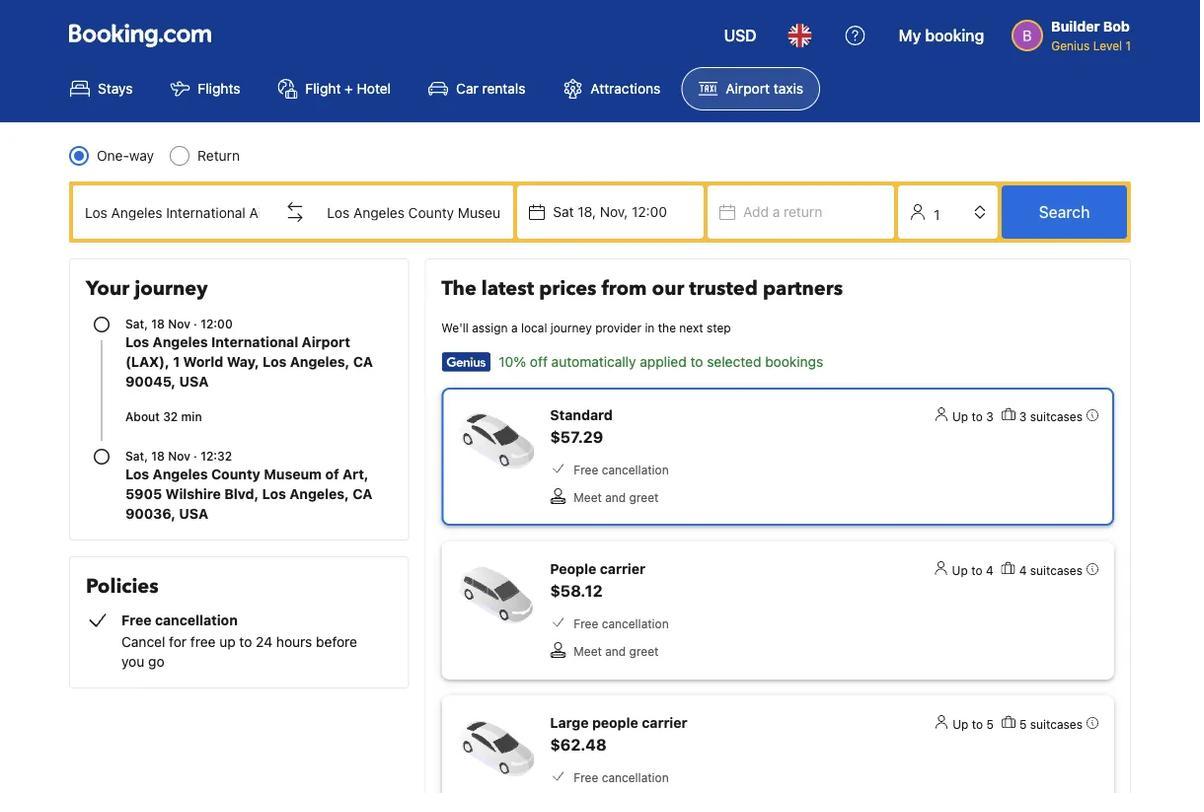 Task type: vqa. For each thing, say whether or not it's contained in the screenshot.
add a return in the top right of the page
yes



Task type: describe. For each thing, give the bounding box(es) containing it.
hotel
[[357, 80, 391, 97]]

our
[[652, 275, 684, 303]]

free down $57.29
[[574, 463, 598, 477]]

to for carrier
[[972, 564, 983, 577]]

Pick-up location text field
[[73, 189, 271, 236]]

up to 3
[[953, 410, 994, 423]]

booking
[[925, 26, 984, 45]]

a inside add a return button
[[773, 204, 780, 220]]

taxis
[[774, 80, 803, 97]]

cancellation inside free cancellation cancel for free up to 24 hours before you go
[[155, 613, 238, 629]]

sat
[[553, 204, 574, 220]]

wilshire
[[165, 486, 221, 502]]

people
[[550, 561, 597, 577]]

min
[[181, 410, 202, 423]]

add
[[743, 204, 769, 220]]

12:00 timer
[[201, 317, 233, 331]]

up for $58.12
[[952, 564, 968, 577]]

to for people
[[972, 718, 983, 731]]

standard
[[550, 407, 613, 423]]

5 suitcases
[[1020, 718, 1083, 731]]

airport taxis
[[726, 80, 803, 97]]

policies
[[86, 574, 159, 601]]

level
[[1093, 38, 1122, 52]]

my booking link
[[887, 12, 996, 59]]

museum
[[264, 466, 322, 483]]

international
[[211, 334, 298, 350]]

trusted
[[689, 275, 758, 303]]

partners
[[763, 275, 843, 303]]

90036,
[[125, 506, 176, 522]]

prices
[[539, 275, 597, 303]]

the latest prices from our trusted partners
[[442, 275, 843, 303]]

1 inside the builder bob genius level 1
[[1126, 38, 1131, 52]]

selected
[[707, 354, 762, 370]]

your journey
[[86, 275, 208, 303]]

we'll assign a local journey provider in the next step
[[442, 321, 731, 335]]

world
[[183, 354, 223, 370]]

free
[[190, 634, 216, 651]]

usd
[[724, 26, 757, 45]]

sat 18, nov, 12:00
[[553, 204, 667, 220]]

carrier inside people carrier $58.12
[[600, 561, 646, 577]]

cancellation down people carrier $58.12
[[602, 617, 669, 631]]

large people carrier $62.48
[[550, 715, 688, 755]]

go
[[148, 654, 164, 670]]

3 free cancellation from the top
[[574, 771, 669, 785]]

free cancellation for $57.29
[[574, 463, 669, 477]]

off
[[530, 354, 548, 370]]

ca inside sat, 18 nov · 12:32 los angeles county museum of art, 5905 wilshire blvd, los angeles, ca 90036, usa
[[353, 486, 373, 502]]

1 4 from the left
[[986, 564, 994, 577]]

step
[[707, 321, 731, 335]]

flights link
[[153, 67, 257, 111]]

10% off automatically applied to selected bookings
[[499, 354, 824, 370]]

flight
[[305, 80, 341, 97]]

flights
[[198, 80, 240, 97]]

greet for $58.12
[[629, 645, 659, 658]]

genius
[[1051, 38, 1090, 52]]

los up (lax),
[[125, 334, 149, 350]]

meet and greet for $57.29
[[574, 491, 659, 504]]

the
[[658, 321, 676, 335]]

about
[[125, 410, 160, 423]]

car rentals
[[456, 80, 526, 97]]

$58.12
[[550, 582, 603, 601]]

from
[[602, 275, 647, 303]]

cancellation down $57.29
[[602, 463, 669, 477]]

builder bob genius level 1
[[1051, 18, 1131, 52]]

of
[[325, 466, 339, 483]]

Drop-off location field
[[315, 189, 514, 236]]

suitcases for carrier
[[1030, 718, 1083, 731]]

1 inside the sat, 18 nov · 12:00 los angeles international airport (lax), 1 world way, los angeles, ca 90045, usa
[[173, 354, 180, 370]]

up for carrier
[[953, 718, 969, 731]]

attractions
[[591, 80, 661, 97]]

booking.com image
[[69, 24, 211, 47]]

to for $57.29
[[972, 410, 983, 423]]

sat 18, nov, 12:00 button
[[517, 186, 704, 239]]

1 horizontal spatial airport
[[726, 80, 770, 97]]

12:32 timer
[[201, 449, 232, 463]]

bookings
[[765, 354, 824, 370]]

0 vertical spatial journey
[[134, 275, 208, 303]]

18 for 5905
[[151, 449, 165, 463]]

standard $57.29
[[550, 407, 613, 447]]

greet for $57.29
[[629, 491, 659, 504]]

Pick-up location field
[[73, 189, 271, 236]]

los up 5905
[[125, 466, 149, 483]]

latest
[[482, 275, 534, 303]]

we'll
[[442, 321, 469, 335]]

12:32
[[201, 449, 232, 463]]

angeles for 5905
[[153, 466, 208, 483]]

car rentals link
[[412, 67, 542, 111]]

automatically
[[551, 354, 636, 370]]

my booking
[[899, 26, 984, 45]]

carrier inside large people carrier $62.48
[[642, 715, 688, 731]]

in
[[645, 321, 655, 335]]

+
[[345, 80, 353, 97]]

people carrier $58.12
[[550, 561, 646, 601]]

$62.48
[[550, 736, 607, 755]]

about 32 min
[[125, 410, 202, 423]]

4 suitcases
[[1019, 564, 1083, 577]]

cancel
[[121, 634, 165, 651]]

sat, for world
[[125, 317, 148, 331]]

county
[[211, 466, 260, 483]]

usd button
[[712, 12, 769, 59]]

and for $57.29
[[605, 491, 626, 504]]

local
[[521, 321, 547, 335]]

90045,
[[125, 374, 176, 390]]

los down 'international'
[[263, 354, 287, 370]]

flight + hotel
[[305, 80, 391, 97]]

free cancellation cancel for free up to 24 hours before you go
[[121, 613, 357, 670]]

18 for world
[[151, 317, 165, 331]]



Task type: locate. For each thing, give the bounding box(es) containing it.
1 horizontal spatial 4
[[1019, 564, 1027, 577]]

meet and greet up people
[[574, 645, 659, 658]]

journey
[[134, 275, 208, 303], [551, 321, 592, 335]]

airport left taxis
[[726, 80, 770, 97]]

angeles, inside the sat, 18 nov · 12:00 los angeles international airport (lax), 1 world way, los angeles, ca 90045, usa
[[290, 354, 350, 370]]

1
[[1126, 38, 1131, 52], [173, 354, 180, 370]]

1 meet and greet from the top
[[574, 491, 659, 504]]

0 vertical spatial nov
[[168, 317, 190, 331]]

1 greet from the top
[[629, 491, 659, 504]]

1 vertical spatial ·
[[194, 449, 197, 463]]

way
[[129, 148, 154, 164]]

2 ca from the top
[[353, 486, 373, 502]]

1 18 from the top
[[151, 317, 165, 331]]

0 vertical spatial free cancellation
[[574, 463, 669, 477]]

$57.29
[[550, 428, 603, 447]]

1 nov from the top
[[168, 317, 190, 331]]

my
[[899, 26, 921, 45]]

0 vertical spatial and
[[605, 491, 626, 504]]

·
[[194, 317, 197, 331], [194, 449, 197, 463]]

nov
[[168, 317, 190, 331], [168, 449, 190, 463]]

greet up people carrier $58.12
[[629, 491, 659, 504]]

1 horizontal spatial a
[[773, 204, 780, 220]]

1 horizontal spatial journey
[[551, 321, 592, 335]]

0 vertical spatial a
[[773, 204, 780, 220]]

1 5 from the left
[[987, 718, 994, 731]]

0 vertical spatial usa
[[179, 374, 209, 390]]

way,
[[227, 354, 259, 370]]

angeles up wilshire
[[153, 466, 208, 483]]

meet and greet down $57.29
[[574, 491, 659, 504]]

2 meet and greet from the top
[[574, 645, 659, 658]]

journey up 12:00 timer
[[134, 275, 208, 303]]

1 vertical spatial free cancellation
[[574, 617, 669, 631]]

3 left 3 suitcases
[[986, 410, 994, 423]]

3 right the up to 3
[[1020, 410, 1027, 423]]

0 horizontal spatial 1
[[173, 354, 180, 370]]

meet for $57.29
[[574, 491, 602, 504]]

12:00
[[632, 204, 667, 220], [201, 317, 233, 331]]

1 free cancellation from the top
[[574, 463, 669, 477]]

nov inside the sat, 18 nov · 12:00 los angeles international airport (lax), 1 world way, los angeles, ca 90045, usa
[[168, 317, 190, 331]]

0 horizontal spatial 12:00
[[201, 317, 233, 331]]

suitcases right the up to 3
[[1030, 410, 1083, 423]]

32
[[163, 410, 178, 423]]

nov for 5905
[[168, 449, 190, 463]]

12:00 right the nov,
[[632, 204, 667, 220]]

airport inside the sat, 18 nov · 12:00 los angeles international airport (lax), 1 world way, los angeles, ca 90045, usa
[[302, 334, 350, 350]]

journey right local
[[551, 321, 592, 335]]

12:00 inside button
[[632, 204, 667, 220]]

2 vertical spatial suitcases
[[1030, 718, 1083, 731]]

sat, down your journey
[[125, 317, 148, 331]]

airport right 'international'
[[302, 334, 350, 350]]

up
[[953, 410, 969, 423], [952, 564, 968, 577], [953, 718, 969, 731]]

1 vertical spatial sat,
[[125, 449, 148, 463]]

1 usa from the top
[[179, 374, 209, 390]]

0 vertical spatial meet
[[574, 491, 602, 504]]

· for international
[[194, 317, 197, 331]]

1 vertical spatial airport
[[302, 334, 350, 350]]

12:00 inside the sat, 18 nov · 12:00 los angeles international airport (lax), 1 world way, los angeles, ca 90045, usa
[[201, 317, 233, 331]]

angeles up 'world'
[[153, 334, 208, 350]]

free cancellation down $57.29
[[574, 463, 669, 477]]

2 free cancellation from the top
[[574, 617, 669, 631]]

2 circle empty image from the top
[[94, 449, 110, 465]]

angeles inside sat, 18 nov · 12:32 los angeles county museum of art, 5905 wilshire blvd, los angeles, ca 90036, usa
[[153, 466, 208, 483]]

1 vertical spatial angeles,
[[289, 486, 349, 502]]

1 horizontal spatial 1
[[1126, 38, 1131, 52]]

free up cancel
[[121, 613, 152, 629]]

cancellation down large people carrier $62.48
[[602, 771, 669, 785]]

2 angeles from the top
[[153, 466, 208, 483]]

nov for world
[[168, 317, 190, 331]]

sat, for 5905
[[125, 449, 148, 463]]

1 vertical spatial 18
[[151, 449, 165, 463]]

1 vertical spatial circle empty image
[[94, 449, 110, 465]]

1 horizontal spatial 12:00
[[632, 204, 667, 220]]

before
[[316, 634, 357, 651]]

5 left 5 suitcases
[[987, 718, 994, 731]]

and
[[605, 491, 626, 504], [605, 645, 626, 658]]

1 · from the top
[[194, 317, 197, 331]]

assign
[[472, 321, 508, 335]]

stays
[[98, 80, 133, 97]]

1 suitcases from the top
[[1030, 410, 1083, 423]]

0 horizontal spatial 3
[[986, 410, 994, 423]]

people
[[592, 715, 639, 731]]

greet
[[629, 491, 659, 504], [629, 645, 659, 658]]

2 vertical spatial up
[[953, 718, 969, 731]]

0 horizontal spatial airport
[[302, 334, 350, 350]]

0 horizontal spatial 5
[[987, 718, 994, 731]]

1 and from the top
[[605, 491, 626, 504]]

free cancellation down people carrier $58.12
[[574, 617, 669, 631]]

18 down about 32 min
[[151, 449, 165, 463]]

· left 12:00 timer
[[194, 317, 197, 331]]

meet
[[574, 491, 602, 504], [574, 645, 602, 658]]

10%
[[499, 354, 526, 370]]

· inside sat, 18 nov · 12:32 los angeles county museum of art, 5905 wilshire blvd, los angeles, ca 90036, usa
[[194, 449, 197, 463]]

large
[[550, 715, 589, 731]]

0 horizontal spatial journey
[[134, 275, 208, 303]]

flight + hotel link
[[261, 67, 408, 111]]

for
[[169, 634, 187, 651]]

to inside free cancellation cancel for free up to 24 hours before you go
[[239, 634, 252, 651]]

sat, inside sat, 18 nov · 12:32 los angeles county museum of art, 5905 wilshire blvd, los angeles, ca 90036, usa
[[125, 449, 148, 463]]

2 and from the top
[[605, 645, 626, 658]]

angeles, down 'international'
[[290, 354, 350, 370]]

2 usa from the top
[[179, 506, 209, 522]]

0 vertical spatial carrier
[[600, 561, 646, 577]]

0 vertical spatial circle empty image
[[94, 317, 110, 333]]

3 suitcases from the top
[[1030, 718, 1083, 731]]

angeles
[[153, 334, 208, 350], [153, 466, 208, 483]]

angeles, down of
[[289, 486, 349, 502]]

1 circle empty image from the top
[[94, 317, 110, 333]]

0 vertical spatial greet
[[629, 491, 659, 504]]

12:00 up 'world'
[[201, 317, 233, 331]]

1 vertical spatial meet and greet
[[574, 645, 659, 658]]

usa down 'world'
[[179, 374, 209, 390]]

attractions link
[[546, 67, 677, 111]]

· left the 12:32
[[194, 449, 197, 463]]

meet and greet
[[574, 491, 659, 504], [574, 645, 659, 658]]

1 angeles from the top
[[153, 334, 208, 350]]

angeles, inside sat, 18 nov · 12:32 los angeles county museum of art, 5905 wilshire blvd, los angeles, ca 90036, usa
[[289, 486, 349, 502]]

2 nov from the top
[[168, 449, 190, 463]]

0 vertical spatial meet and greet
[[574, 491, 659, 504]]

angeles for world
[[153, 334, 208, 350]]

2 vertical spatial free cancellation
[[574, 771, 669, 785]]

stays link
[[53, 67, 149, 111]]

meet down $57.29
[[574, 491, 602, 504]]

circle empty image for los angeles international airport (lax), 1 world way, los angeles, ca 90045, usa
[[94, 317, 110, 333]]

add a return button
[[708, 186, 894, 239]]

1 ca from the top
[[353, 354, 373, 370]]

2 meet from the top
[[574, 645, 602, 658]]

and down standard $57.29
[[605, 491, 626, 504]]

circle empty image
[[94, 317, 110, 333], [94, 449, 110, 465]]

one-
[[97, 148, 129, 164]]

the
[[442, 275, 477, 303]]

18 inside the sat, 18 nov · 12:00 los angeles international airport (lax), 1 world way, los angeles, ca 90045, usa
[[151, 317, 165, 331]]

1 vertical spatial carrier
[[642, 715, 688, 731]]

suitcases right up to 5
[[1030, 718, 1083, 731]]

1 sat, from the top
[[125, 317, 148, 331]]

meet and greet for $58.12
[[574, 645, 659, 658]]

free inside free cancellation cancel for free up to 24 hours before you go
[[121, 613, 152, 629]]

up left 4 suitcases
[[952, 564, 968, 577]]

2 greet from the top
[[629, 645, 659, 658]]

0 vertical spatial airport
[[726, 80, 770, 97]]

to right up
[[239, 634, 252, 651]]

5
[[987, 718, 994, 731], [1020, 718, 1027, 731]]

1 horizontal spatial 5
[[1020, 718, 1027, 731]]

18
[[151, 317, 165, 331], [151, 449, 165, 463]]

1 vertical spatial up
[[952, 564, 968, 577]]

art,
[[343, 466, 369, 483]]

sat, up 5905
[[125, 449, 148, 463]]

hours
[[276, 634, 312, 651]]

1 meet from the top
[[574, 491, 602, 504]]

you
[[121, 654, 144, 670]]

1 vertical spatial a
[[511, 321, 518, 335]]

0 vertical spatial 12:00
[[632, 204, 667, 220]]

1 vertical spatial angeles
[[153, 466, 208, 483]]

search button
[[1002, 186, 1127, 239]]

nov,
[[600, 204, 628, 220]]

3 suitcases
[[1020, 410, 1083, 423]]

cancellation up free
[[155, 613, 238, 629]]

1 vertical spatial suitcases
[[1030, 564, 1083, 577]]

to left 5 suitcases
[[972, 718, 983, 731]]

angeles inside the sat, 18 nov · 12:00 los angeles international airport (lax), 1 world way, los angeles, ca 90045, usa
[[153, 334, 208, 350]]

ca inside the sat, 18 nov · 12:00 los angeles international airport (lax), 1 world way, los angeles, ca 90045, usa
[[353, 354, 373, 370]]

2 sat, from the top
[[125, 449, 148, 463]]

a left local
[[511, 321, 518, 335]]

cancellation
[[602, 463, 669, 477], [155, 613, 238, 629], [602, 617, 669, 631], [602, 771, 669, 785]]

circle empty image for los angeles county museum of art, 5905 wilshire blvd, los angeles, ca 90036, usa
[[94, 449, 110, 465]]

up left 5 suitcases
[[953, 718, 969, 731]]

1 vertical spatial 1
[[173, 354, 180, 370]]

18 inside sat, 18 nov · 12:32 los angeles county museum of art, 5905 wilshire blvd, los angeles, ca 90036, usa
[[151, 449, 165, 463]]

0 vertical spatial 18
[[151, 317, 165, 331]]

free cancellation for $58.12
[[574, 617, 669, 631]]

and for $58.12
[[605, 645, 626, 658]]

1 vertical spatial nov
[[168, 449, 190, 463]]

0 vertical spatial ·
[[194, 317, 197, 331]]

4 right up to 4
[[1019, 564, 1027, 577]]

sat, inside the sat, 18 nov · 12:00 los angeles international airport (lax), 1 world way, los angeles, ca 90045, usa
[[125, 317, 148, 331]]

24
[[256, 634, 273, 651]]

2 4 from the left
[[1019, 564, 1027, 577]]

your
[[86, 275, 130, 303]]

1 vertical spatial 12:00
[[201, 317, 233, 331]]

1 vertical spatial and
[[605, 645, 626, 658]]

0 horizontal spatial a
[[511, 321, 518, 335]]

1 vertical spatial journey
[[551, 321, 592, 335]]

1 vertical spatial ca
[[353, 486, 373, 502]]

Drop-off location text field
[[315, 189, 514, 236]]

2 18 from the top
[[151, 449, 165, 463]]

and up people
[[605, 645, 626, 658]]

18 down your journey
[[151, 317, 165, 331]]

ca
[[353, 354, 373, 370], [353, 486, 373, 502]]

suitcases right up to 4
[[1030, 564, 1083, 577]]

· for county
[[194, 449, 197, 463]]

1 vertical spatial meet
[[574, 645, 602, 658]]

2 · from the top
[[194, 449, 197, 463]]

builder
[[1051, 18, 1100, 35]]

a
[[773, 204, 780, 220], [511, 321, 518, 335]]

2 5 from the left
[[1020, 718, 1027, 731]]

free cancellation down large people carrier $62.48
[[574, 771, 669, 785]]

4
[[986, 564, 994, 577], [1019, 564, 1027, 577]]

2 3 from the left
[[1020, 410, 1027, 423]]

up to 5
[[953, 718, 994, 731]]

your account menu builder bob genius level 1 element
[[1012, 9, 1139, 54]]

0 vertical spatial sat,
[[125, 317, 148, 331]]

one-way
[[97, 148, 154, 164]]

search
[[1039, 203, 1090, 222]]

provider
[[595, 321, 642, 335]]

meet down $58.12
[[574, 645, 602, 658]]

4 left 4 suitcases
[[986, 564, 994, 577]]

1 right level
[[1126, 38, 1131, 52]]

add a return
[[743, 204, 823, 220]]

free
[[574, 463, 598, 477], [121, 613, 152, 629], [574, 617, 598, 631], [574, 771, 598, 785]]

0 vertical spatial up
[[953, 410, 969, 423]]

to
[[690, 354, 703, 370], [972, 410, 983, 423], [972, 564, 983, 577], [239, 634, 252, 651], [972, 718, 983, 731]]

0 vertical spatial suitcases
[[1030, 410, 1083, 423]]

return
[[784, 204, 823, 220]]

suitcases for $58.12
[[1030, 564, 1083, 577]]

1 angeles, from the top
[[290, 354, 350, 370]]

0 horizontal spatial 4
[[986, 564, 994, 577]]

up left 3 suitcases
[[953, 410, 969, 423]]

0 vertical spatial 1
[[1126, 38, 1131, 52]]

0 vertical spatial angeles
[[153, 334, 208, 350]]

2 angeles, from the top
[[289, 486, 349, 502]]

nov left the 12:32 timer
[[168, 449, 190, 463]]

5 right up to 5
[[1020, 718, 1027, 731]]

a right add
[[773, 204, 780, 220]]

2 suitcases from the top
[[1030, 564, 1083, 577]]

1 horizontal spatial 3
[[1020, 410, 1027, 423]]

los down museum
[[262, 486, 286, 502]]

free down $62.48
[[574, 771, 598, 785]]

usa inside the sat, 18 nov · 12:00 los angeles international airport (lax), 1 world way, los angeles, ca 90045, usa
[[179, 374, 209, 390]]

next
[[680, 321, 703, 335]]

free down $58.12
[[574, 617, 598, 631]]

1 3 from the left
[[986, 410, 994, 423]]

sat, 18 nov · 12:32 los angeles county museum of art, 5905 wilshire blvd, los angeles, ca 90036, usa
[[125, 449, 373, 522]]

applied
[[640, 354, 687, 370]]

to right applied
[[690, 354, 703, 370]]

0 vertical spatial angeles,
[[290, 354, 350, 370]]

1 left 'world'
[[173, 354, 180, 370]]

up
[[219, 634, 236, 651]]

usa inside sat, 18 nov · 12:32 los angeles county museum of art, 5905 wilshire blvd, los angeles, ca 90036, usa
[[179, 506, 209, 522]]

free cancellation
[[574, 463, 669, 477], [574, 617, 669, 631], [574, 771, 669, 785]]

nov left 12:00 timer
[[168, 317, 190, 331]]

0 vertical spatial ca
[[353, 354, 373, 370]]

· inside the sat, 18 nov · 12:00 los angeles international airport (lax), 1 world way, los angeles, ca 90045, usa
[[194, 317, 197, 331]]

bob
[[1103, 18, 1130, 35]]

meet for $58.12
[[574, 645, 602, 658]]

return
[[198, 148, 240, 164]]

greet up people
[[629, 645, 659, 658]]

usa down wilshire
[[179, 506, 209, 522]]

nov inside sat, 18 nov · 12:32 los angeles county museum of art, 5905 wilshire blvd, los angeles, ca 90036, usa
[[168, 449, 190, 463]]

angeles,
[[290, 354, 350, 370], [289, 486, 349, 502]]

to left 4 suitcases
[[972, 564, 983, 577]]

5905
[[125, 486, 162, 502]]

1 vertical spatial usa
[[179, 506, 209, 522]]

to left 3 suitcases
[[972, 410, 983, 423]]

1 vertical spatial greet
[[629, 645, 659, 658]]



